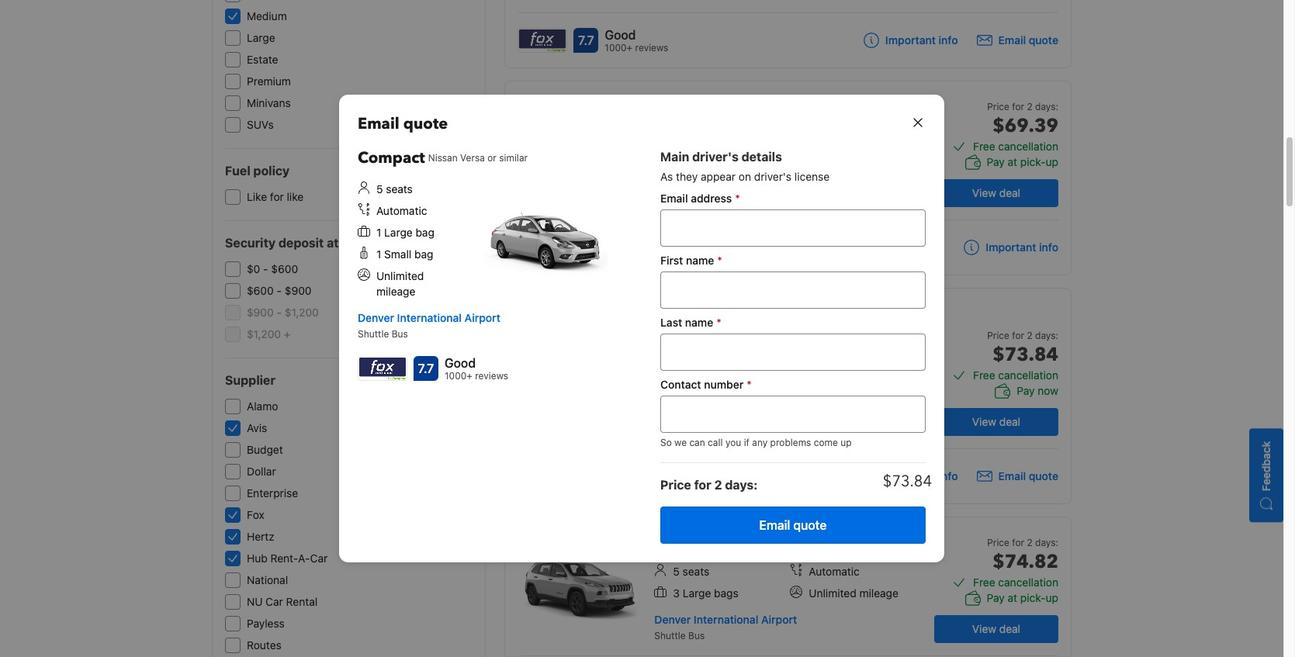 Task type: describe. For each thing, give the bounding box(es) containing it.
call
[[708, 437, 723, 449]]

pay for $69.39
[[987, 155, 1005, 168]]

policy
[[253, 164, 290, 178]]

1 vertical spatial email quote button
[[977, 469, 1058, 484]]

1 vertical spatial $600
[[247, 284, 274, 297]]

- for $0
[[263, 262, 268, 275]]

any
[[752, 437, 768, 449]]

customer rating 7.7 good element
[[445, 354, 508, 372]]

cancellation for $69.39
[[998, 140, 1058, 153]]

5 seats for suv
[[673, 565, 709, 578]]

free cancellation for $74.82
[[973, 576, 1058, 589]]

you
[[726, 437, 741, 449]]

feedback
[[1259, 442, 1273, 492]]

free for $69.39
[[973, 140, 995, 153]]

address
[[691, 192, 732, 205]]

2 for $74.82
[[1027, 537, 1033, 549]]

like
[[287, 190, 304, 203]]

for inside email quote dialog
[[694, 478, 711, 492]]

0 vertical spatial $600
[[271, 262, 298, 275]]

price for 2 days:
[[660, 478, 758, 492]]

suv for suv
[[654, 94, 686, 115]]

as
[[660, 170, 673, 183]]

1 3 large bags from the top
[[673, 151, 739, 164]]

1 horizontal spatial nissan
[[725, 306, 754, 317]]

product card group containing important info
[[505, 0, 1077, 68]]

last name *
[[660, 316, 721, 329]]

deal for $74.82
[[999, 622, 1021, 636]]

minivans
[[247, 96, 291, 109]]

2 vertical spatial unlimited
[[809, 587, 856, 600]]

national
[[247, 573, 288, 587]]

supplied by fox image inside email quote dialog
[[359, 357, 407, 380]]

1 vertical spatial at
[[327, 236, 339, 250]]

now
[[1038, 384, 1058, 397]]

5 for compact
[[376, 182, 383, 196]]

1 vertical spatial pick-
[[342, 236, 372, 250]]

price for $69.39
[[987, 101, 1010, 113]]

large inside email quote dialog
[[384, 226, 413, 239]]

view deal for $73.84
[[972, 415, 1021, 428]]

2 3 from the top
[[673, 587, 680, 600]]

0 vertical spatial driver's
[[692, 150, 739, 164]]

1 vertical spatial compact
[[654, 301, 722, 322]]

estate
[[247, 53, 278, 66]]

email address *
[[660, 192, 740, 205]]

1 vertical spatial compact nissan versa or similar
[[654, 301, 824, 322]]

price for 2 days: $74.82
[[987, 537, 1058, 575]]

automatic for suv
[[809, 565, 860, 578]]

1 vertical spatial or
[[784, 306, 793, 317]]

fuel policy
[[225, 164, 290, 178]]

small inside email quote dialog
[[384, 248, 412, 261]]

0 vertical spatial $1,200
[[285, 306, 319, 319]]

enterprise
[[247, 487, 298, 500]]

pay for $73.84
[[1017, 384, 1035, 397]]

pay at pick-up for $69.39
[[987, 155, 1058, 168]]

unlimited inside email quote dialog
[[376, 269, 424, 282]]

* for email address *
[[735, 192, 740, 205]]

for for $73.84
[[1012, 330, 1024, 341]]

view for $73.84
[[972, 415, 996, 428]]

$900 - $1,200
[[247, 306, 319, 319]]

at for $69.39
[[1008, 155, 1017, 168]]

pay now
[[1017, 384, 1058, 397]]

important for top email quote 'button' important info button
[[885, 33, 936, 47]]

product card group containing $73.84
[[505, 288, 1077, 504]]

email quote dialog
[[320, 76, 963, 581]]

or for bags
[[757, 535, 766, 546]]

price for $73.84
[[987, 330, 1010, 341]]

so
[[660, 437, 672, 449]]

cancellation for $74.82
[[998, 576, 1058, 589]]

1 horizontal spatial 1 large bag
[[673, 358, 731, 371]]

$73.84 inside email quote dialog
[[883, 471, 932, 492]]

$1,200 +
[[247, 327, 291, 341]]

product card group containing $74.82
[[505, 517, 1072, 657]]

1 vertical spatial versa
[[757, 306, 782, 317]]

budget
[[247, 443, 283, 456]]

international inside email quote dialog
[[397, 311, 462, 324]]

for left like
[[270, 190, 284, 203]]

0 vertical spatial supplied by fox image
[[519, 29, 567, 52]]

bus for the denver international airport button associated with product card group containing $69.39
[[688, 194, 705, 206]]

0 vertical spatial email quote button
[[977, 33, 1058, 48]]

* for first name *
[[717, 254, 722, 267]]

deposit
[[278, 236, 324, 250]]

denver inside email quote dialog
[[358, 311, 394, 324]]

2 vertical spatial mileage
[[859, 587, 899, 600]]

- for $900
[[277, 306, 282, 319]]

cherokee
[[713, 535, 755, 546]]

$600 - $900
[[247, 284, 312, 297]]

nu car rental
[[247, 595, 318, 608]]

nissan inside email quote dialog
[[428, 152, 458, 164]]

$73.84 inside price for 2 days: $73.84
[[993, 342, 1058, 368]]

shuttle inside denver international airport shuttle bus
[[358, 328, 389, 340]]

$0
[[247, 262, 260, 275]]

last
[[660, 316, 682, 329]]

hub rent-a-car
[[247, 552, 328, 565]]

alamo
[[247, 400, 278, 413]]

1 vertical spatial important info
[[986, 241, 1058, 254]]

contact number *
[[660, 378, 752, 391]]

can
[[689, 437, 705, 449]]

price for 2 days: $69.39
[[987, 101, 1058, 139]]

7.7 element
[[414, 356, 438, 381]]

1 small bag inside email quote dialog
[[376, 248, 433, 261]]

we
[[674, 437, 687, 449]]

details
[[742, 150, 782, 164]]

pick- for $69.39
[[1020, 155, 1046, 168]]

free for $73.84
[[973, 369, 995, 382]]

similar for 1 small bag
[[499, 152, 528, 164]]

on
[[739, 170, 751, 183]]

rental
[[286, 595, 318, 608]]

1000+
[[445, 370, 472, 382]]

contact
[[660, 378, 701, 391]]

good 1000+ reviews
[[445, 356, 508, 382]]

similar for unlimited mileage
[[769, 535, 797, 546]]

0 vertical spatial car
[[310, 552, 328, 565]]

rent-
[[270, 552, 298, 565]]

cancellation for $73.84
[[998, 369, 1058, 382]]

first name *
[[660, 254, 722, 267]]

days: inside email quote dialog
[[725, 478, 758, 492]]

1 large bag inside email quote dialog
[[376, 226, 435, 239]]

first
[[660, 254, 683, 267]]

1 vertical spatial $900
[[247, 306, 274, 319]]

suv jeep cherokee or similar
[[654, 530, 797, 551]]

a-
[[298, 552, 310, 565]]

reviews
[[475, 370, 508, 382]]

supplier
[[225, 373, 275, 387]]

if
[[744, 437, 750, 449]]

pay at pick-up for $74.82
[[987, 591, 1058, 605]]

denver international airport button for product card group containing compact
[[358, 311, 501, 324]]

1 vertical spatial important info button
[[964, 240, 1058, 255]]

2 for $73.84
[[1027, 330, 1033, 341]]

problems
[[770, 437, 811, 449]]

automatic for compact
[[376, 204, 427, 217]]

view for $74.82
[[972, 622, 996, 636]]

2 vertical spatial important info
[[885, 469, 958, 483]]

2 3 large bags from the top
[[673, 587, 739, 600]]

product card group inside email quote dialog
[[358, 144, 632, 409]]

1 vertical spatial info
[[1039, 241, 1058, 254]]

like for like
[[247, 190, 304, 203]]

fuel
[[225, 164, 250, 178]]

medium
[[247, 9, 287, 23]]

security deposit at pick-up
[[225, 236, 388, 250]]

security
[[225, 236, 276, 250]]



Task type: vqa. For each thing, say whether or not it's contained in the screenshot.
We on the right bottom
yes



Task type: locate. For each thing, give the bounding box(es) containing it.
1 vertical spatial driver's
[[754, 170, 792, 183]]

days:
[[1035, 101, 1058, 113], [1035, 330, 1058, 341], [725, 478, 758, 492], [1035, 537, 1058, 549]]

5 inside email quote dialog
[[376, 182, 383, 196]]

2 bags from the top
[[714, 587, 739, 600]]

bags up appear
[[714, 151, 739, 164]]

2 deal from the top
[[999, 415, 1021, 428]]

2 pay at pick-up from the top
[[987, 591, 1058, 605]]

hub
[[247, 552, 268, 565]]

2 inside price for 2 days: $73.84
[[1027, 330, 1033, 341]]

0 vertical spatial bags
[[714, 151, 739, 164]]

seats inside email quote dialog
[[386, 182, 413, 196]]

2 vertical spatial view
[[972, 622, 996, 636]]

view deal button down pay now
[[934, 408, 1058, 436]]

like
[[247, 190, 267, 203]]

1 view deal from the top
[[972, 186, 1021, 199]]

2 suv from the top
[[654, 530, 686, 551]]

1 bags from the top
[[714, 151, 739, 164]]

view deal for $74.82
[[972, 622, 1021, 636]]

email quote button inside dialog
[[660, 507, 926, 544]]

1 vertical spatial free cancellation
[[973, 369, 1058, 382]]

2 vertical spatial free
[[973, 576, 995, 589]]

automatic inside email quote dialog
[[376, 204, 427, 217]]

seats
[[386, 182, 413, 196], [683, 565, 709, 578]]

product card group containing $69.39
[[505, 81, 1077, 275]]

email quote button
[[977, 33, 1058, 48], [977, 469, 1058, 484], [660, 507, 926, 544]]

3 large bags down jeep
[[673, 587, 739, 600]]

for inside price for 2 days: $73.84
[[1012, 330, 1024, 341]]

view deal button for $73.84
[[934, 408, 1058, 436]]

1 3 from the top
[[673, 151, 680, 164]]

so we can call you if any problems come up
[[660, 437, 852, 449]]

denver international airport button for product card group containing $74.82
[[654, 613, 797, 626]]

price for $74.82
[[987, 537, 1010, 549]]

3
[[673, 151, 680, 164], [673, 587, 680, 600]]

routes
[[247, 639, 282, 652]]

price inside price for 2 days: $74.82
[[987, 537, 1010, 549]]

nu
[[247, 595, 263, 608]]

view deal down $69.39
[[972, 186, 1021, 199]]

1 vertical spatial seats
[[683, 565, 709, 578]]

1 vertical spatial similar
[[796, 306, 824, 317]]

* for last name *
[[716, 316, 721, 329]]

0 vertical spatial automatic
[[376, 204, 427, 217]]

suv left jeep
[[654, 530, 686, 551]]

pay left "now"
[[1017, 384, 1035, 397]]

0 vertical spatial mileage
[[376, 285, 415, 298]]

1 horizontal spatial unlimited mileage
[[673, 379, 763, 393]]

cancellation
[[998, 140, 1058, 153], [998, 369, 1058, 382], [998, 576, 1058, 589]]

0 horizontal spatial supplied by fox image
[[359, 357, 407, 380]]

small
[[384, 248, 412, 261], [817, 358, 844, 371]]

info
[[939, 33, 958, 47], [1039, 241, 1058, 254], [939, 469, 958, 483]]

large
[[247, 31, 275, 44], [683, 151, 711, 164], [384, 226, 413, 239], [681, 358, 709, 371], [683, 587, 711, 600]]

deal down $69.39
[[999, 186, 1021, 199]]

3 up "as"
[[673, 151, 680, 164]]

$600 up $600 - $900
[[271, 262, 298, 275]]

None telephone field
[[660, 396, 926, 433]]

none text field inside email quote dialog
[[660, 334, 926, 371]]

price for 2 days: $73.84
[[987, 330, 1058, 368]]

1 horizontal spatial $1,200
[[285, 306, 319, 319]]

2 free from the top
[[973, 369, 995, 382]]

0 horizontal spatial 1 large bag
[[376, 226, 435, 239]]

bags down suv jeep cherokee or similar
[[714, 587, 739, 600]]

driver's down details
[[754, 170, 792, 183]]

1 vertical spatial 1 large bag
[[673, 358, 731, 371]]

1 horizontal spatial $900
[[285, 284, 312, 297]]

driver's up appear
[[692, 150, 739, 164]]

2 inside email quote dialog
[[714, 478, 722, 492]]

* right number
[[747, 378, 752, 391]]

nissan
[[428, 152, 458, 164], [725, 306, 754, 317]]

airport inside email quote dialog
[[465, 311, 501, 324]]

view deal button for $74.82
[[934, 615, 1058, 643]]

1 vertical spatial pay
[[1017, 384, 1035, 397]]

days: up $74.82
[[1035, 537, 1058, 549]]

free cancellation for $73.84
[[973, 369, 1058, 382]]

1 horizontal spatial small
[[817, 358, 844, 371]]

up
[[1046, 155, 1058, 168], [372, 236, 388, 250], [841, 437, 852, 449], [1046, 591, 1058, 605]]

1
[[376, 226, 381, 239], [376, 248, 381, 261], [673, 358, 678, 371], [809, 358, 814, 371]]

2 vertical spatial view deal button
[[934, 615, 1058, 643]]

free down $74.82
[[973, 576, 995, 589]]

5
[[376, 182, 383, 196], [673, 565, 680, 578]]

price inside price for 2 days: $73.84
[[987, 330, 1010, 341]]

international
[[694, 177, 758, 190], [397, 311, 462, 324], [694, 406, 758, 419], [694, 613, 758, 626]]

view deal button down $69.39
[[934, 179, 1058, 207]]

bus for product card group containing $74.82 the denver international airport button
[[688, 630, 705, 642]]

0 vertical spatial unlimited mileage
[[376, 269, 424, 298]]

1 horizontal spatial unlimited
[[673, 379, 721, 393]]

at right deposit on the top of page
[[327, 236, 339, 250]]

or
[[487, 152, 497, 164], [784, 306, 793, 317], [757, 535, 766, 546]]

unlimited mileage inside email quote dialog
[[376, 269, 424, 298]]

shuttle
[[654, 194, 686, 206], [358, 328, 389, 340], [654, 423, 686, 435], [654, 630, 686, 642]]

3 view deal button from the top
[[934, 615, 1058, 643]]

license
[[795, 170, 830, 183]]

5 for suv
[[673, 565, 680, 578]]

1 vertical spatial supplied by fox image
[[359, 357, 407, 380]]

5 seats
[[376, 182, 413, 196], [673, 565, 709, 578]]

product card group containing compact
[[358, 144, 632, 409]]

0 vertical spatial important
[[885, 33, 936, 47]]

or for bag
[[487, 152, 497, 164]]

days: up $69.39
[[1035, 101, 1058, 113]]

$1,200 left +
[[247, 327, 281, 341]]

mileage inside email quote dialog
[[376, 285, 415, 298]]

for up pay now
[[1012, 330, 1024, 341]]

pay down $74.82
[[987, 591, 1005, 605]]

or inside email quote dialog
[[487, 152, 497, 164]]

airport
[[761, 177, 797, 190], [465, 311, 501, 324], [761, 406, 797, 419], [761, 613, 797, 626]]

0 vertical spatial info
[[939, 33, 958, 47]]

1 vertical spatial unlimited
[[673, 379, 721, 393]]

price
[[987, 101, 1010, 113], [987, 330, 1010, 341], [660, 478, 691, 492], [987, 537, 1010, 549]]

days: inside price for 2 days: $73.84
[[1035, 330, 1058, 341]]

1 vertical spatial 3
[[673, 587, 680, 600]]

important info
[[885, 33, 958, 47], [986, 241, 1058, 254], [885, 469, 958, 483]]

0 vertical spatial unlimited
[[376, 269, 424, 282]]

compact nissan versa or similar
[[358, 147, 528, 168], [654, 301, 824, 322]]

pay down $69.39
[[987, 155, 1005, 168]]

2 view deal from the top
[[972, 415, 1021, 428]]

-
[[263, 262, 268, 275], [277, 284, 282, 297], [277, 306, 282, 319]]

for up $74.82
[[1012, 537, 1024, 549]]

feedback button
[[1249, 429, 1284, 523]]

cancellation up pay now
[[998, 369, 1058, 382]]

pick- right deposit on the top of page
[[342, 236, 372, 250]]

denver
[[654, 177, 691, 190], [358, 311, 394, 324], [654, 406, 691, 419], [654, 613, 691, 626]]

0 horizontal spatial unlimited mileage
[[376, 269, 424, 298]]

important info button for email quote 'button' to the middle
[[864, 469, 958, 484]]

for for $74.82
[[1012, 537, 1024, 549]]

cancellation down $74.82
[[998, 576, 1058, 589]]

2 down call at right
[[714, 478, 722, 492]]

0 vertical spatial view deal button
[[934, 179, 1058, 207]]

view deal for $69.39
[[972, 186, 1021, 199]]

+
[[284, 327, 291, 341]]

0 vertical spatial compact
[[358, 147, 425, 168]]

important info button for top email quote 'button'
[[864, 33, 958, 48]]

2 horizontal spatial mileage
[[859, 587, 899, 600]]

compact
[[358, 147, 425, 168], [654, 301, 722, 322]]

0 vertical spatial 5 seats
[[376, 182, 413, 196]]

1 vertical spatial 1 small bag
[[809, 358, 866, 371]]

2 up pay now
[[1027, 330, 1033, 341]]

2 vertical spatial or
[[757, 535, 766, 546]]

bus inside denver international airport shuttle bus
[[392, 328, 408, 340]]

$74.82
[[993, 549, 1058, 575]]

free cancellation down $69.39
[[973, 140, 1058, 153]]

2 vertical spatial free cancellation
[[973, 576, 1058, 589]]

1 vertical spatial important
[[986, 241, 1036, 254]]

- for $600
[[277, 284, 282, 297]]

1 free from the top
[[973, 140, 995, 153]]

1 vertical spatial mileage
[[724, 379, 763, 393]]

7.7
[[418, 362, 434, 376]]

car
[[310, 552, 328, 565], [266, 595, 283, 608]]

none email field inside email quote dialog
[[660, 210, 926, 247]]

1 vertical spatial -
[[277, 284, 282, 297]]

1 cancellation from the top
[[998, 140, 1058, 153]]

1 free cancellation from the top
[[973, 140, 1058, 153]]

days: inside price for 2 days: $74.82
[[1035, 537, 1058, 549]]

0 vertical spatial cancellation
[[998, 140, 1058, 153]]

deal for $73.84
[[999, 415, 1021, 428]]

pay
[[987, 155, 1005, 168], [1017, 384, 1035, 397], [987, 591, 1005, 605]]

view
[[972, 186, 996, 199], [972, 415, 996, 428], [972, 622, 996, 636]]

1 view deal button from the top
[[934, 179, 1058, 207]]

name right first
[[686, 254, 714, 267]]

3 large bags up appear
[[673, 151, 739, 164]]

compact nissan versa or similar inside email quote dialog
[[358, 147, 528, 168]]

1 large bag
[[376, 226, 435, 239], [673, 358, 731, 371]]

0 vertical spatial suv
[[654, 94, 686, 115]]

2 vertical spatial cancellation
[[998, 576, 1058, 589]]

$600
[[271, 262, 298, 275], [247, 284, 274, 297]]

* for contact number *
[[747, 378, 752, 391]]

similar inside email quote dialog
[[499, 152, 528, 164]]

denver international airport button for product card group containing $69.39
[[654, 177, 797, 190]]

1 vertical spatial 5
[[673, 565, 680, 578]]

2 view from the top
[[972, 415, 996, 428]]

* right "last"
[[716, 316, 721, 329]]

1 pay at pick-up from the top
[[987, 155, 1058, 168]]

3 free from the top
[[973, 576, 995, 589]]

seats for compact
[[386, 182, 413, 196]]

*
[[735, 192, 740, 205], [717, 254, 722, 267], [716, 316, 721, 329], [747, 378, 752, 391]]

versa
[[460, 152, 485, 164], [757, 306, 782, 317]]

number
[[704, 378, 744, 391]]

free for $74.82
[[973, 576, 995, 589]]

1 vertical spatial unlimited mileage
[[673, 379, 763, 393]]

1 deal from the top
[[999, 186, 1021, 199]]

2 for $69.39
[[1027, 101, 1033, 113]]

price inside email quote dialog
[[660, 478, 691, 492]]

bus for the denver international airport button in the email quote dialog
[[392, 328, 408, 340]]

name for last name
[[685, 316, 713, 329]]

name for first name
[[686, 254, 714, 267]]

bag
[[416, 226, 435, 239], [414, 248, 433, 261], [712, 358, 731, 371], [847, 358, 866, 371]]

2 up $74.82
[[1027, 537, 1033, 549]]

0 horizontal spatial unlimited
[[376, 269, 424, 282]]

free cancellation for $69.39
[[973, 140, 1058, 153]]

1 vertical spatial nissan
[[725, 306, 754, 317]]

days: for $69.39
[[1035, 101, 1058, 113]]

None email field
[[660, 210, 926, 247]]

0 vertical spatial view
[[972, 186, 996, 199]]

payless
[[247, 617, 285, 630]]

* right first
[[717, 254, 722, 267]]

suvs
[[247, 118, 274, 131]]

days: up "now"
[[1035, 330, 1058, 341]]

3 view from the top
[[972, 622, 996, 636]]

quote
[[1029, 33, 1058, 47], [403, 113, 448, 134], [1029, 469, 1058, 483], [793, 518, 827, 532]]

1 vertical spatial deal
[[999, 415, 1021, 428]]

$73.84
[[993, 342, 1058, 368], [883, 471, 932, 492]]

1 vertical spatial bags
[[714, 587, 739, 600]]

suv for suv jeep cherokee or similar
[[654, 530, 686, 551]]

- up "$900 - $1,200" in the top left of the page
[[277, 284, 282, 297]]

0 vertical spatial similar
[[499, 152, 528, 164]]

view deal button for $69.39
[[934, 179, 1058, 207]]

0 vertical spatial 3
[[673, 151, 680, 164]]

1 vertical spatial car
[[266, 595, 283, 608]]

0 vertical spatial or
[[487, 152, 497, 164]]

$900 up "$900 - $1,200" in the top left of the page
[[285, 284, 312, 297]]

cancellation down $69.39
[[998, 140, 1058, 153]]

versa inside email quote dialog
[[460, 152, 485, 164]]

denver international airport button inside email quote dialog
[[358, 311, 501, 324]]

at down $69.39
[[1008, 155, 1017, 168]]

3 large bags
[[673, 151, 739, 164], [673, 587, 739, 600]]

price element
[[883, 471, 932, 492]]

they
[[676, 170, 698, 183]]

0 horizontal spatial 1 small bag
[[376, 248, 433, 261]]

similar inside suv jeep cherokee or similar
[[769, 535, 797, 546]]

pay at pick-up down $74.82
[[987, 591, 1058, 605]]

denver international airport shuttle bus inside email quote dialog
[[358, 311, 501, 340]]

supplied by fox image
[[519, 29, 567, 52], [359, 357, 407, 380]]

0 vertical spatial $900
[[285, 284, 312, 297]]

premium
[[247, 74, 291, 88]]

pick- down $69.39
[[1020, 155, 1046, 168]]

seats for suv
[[683, 565, 709, 578]]

at for $74.82
[[1008, 591, 1017, 605]]

0 horizontal spatial $1,200
[[247, 327, 281, 341]]

hertz
[[247, 530, 275, 543]]

avis
[[247, 421, 267, 435]]

2 horizontal spatial unlimited mileage
[[809, 587, 899, 600]]

0 vertical spatial important info
[[885, 33, 958, 47]]

2 inside "price for 2 days: $69.39"
[[1027, 101, 1033, 113]]

1 vertical spatial 3 large bags
[[673, 587, 739, 600]]

None text field
[[660, 334, 926, 371]]

1 horizontal spatial compact
[[654, 301, 722, 322]]

for for $69.39
[[1012, 101, 1024, 113]]

1 view from the top
[[972, 186, 996, 199]]

appear
[[701, 170, 736, 183]]

1 horizontal spatial automatic
[[809, 565, 860, 578]]

main
[[660, 150, 689, 164]]

none text field inside email quote dialog
[[660, 272, 926, 309]]

0 vertical spatial 1 large bag
[[376, 226, 435, 239]]

0 horizontal spatial $73.84
[[883, 471, 932, 492]]

car right the nu on the bottom of page
[[266, 595, 283, 608]]

at down $74.82
[[1008, 591, 1017, 605]]

0 vertical spatial versa
[[460, 152, 485, 164]]

2 horizontal spatial unlimited
[[809, 587, 856, 600]]

deal down pay now
[[999, 415, 1021, 428]]

deal for $69.39
[[999, 186, 1021, 199]]

$69.39
[[993, 113, 1058, 139]]

- down $600 - $900
[[277, 306, 282, 319]]

for down can
[[694, 478, 711, 492]]

pay at pick-up down $69.39
[[987, 155, 1058, 168]]

5 seats for compact
[[376, 182, 413, 196]]

2 inside price for 2 days: $74.82
[[1027, 537, 1033, 549]]

$600 down $0
[[247, 284, 274, 297]]

3 cancellation from the top
[[998, 576, 1058, 589]]

pay for $74.82
[[987, 591, 1005, 605]]

2 up $69.39
[[1027, 101, 1033, 113]]

compact inside email quote dialog
[[358, 147, 425, 168]]

pick- down $74.82
[[1020, 591, 1046, 605]]

main driver's details as they appear on driver's license
[[660, 150, 830, 183]]

$900
[[285, 284, 312, 297], [247, 306, 274, 319]]

1 vertical spatial $1,200
[[247, 327, 281, 341]]

- right $0
[[263, 262, 268, 275]]

important for the middle important info button
[[986, 241, 1036, 254]]

2 vertical spatial email quote button
[[660, 507, 926, 544]]

deal down $74.82
[[999, 622, 1021, 636]]

free down price for 2 days: $73.84
[[973, 369, 995, 382]]

product card group
[[505, 0, 1077, 68], [505, 81, 1077, 275], [358, 144, 632, 409], [505, 288, 1077, 504], [505, 517, 1072, 657]]

fox
[[247, 508, 265, 521]]

view deal down $74.82
[[972, 622, 1021, 636]]

0 vertical spatial free cancellation
[[973, 140, 1058, 153]]

0 horizontal spatial $900
[[247, 306, 274, 319]]

2 vertical spatial important
[[885, 469, 936, 483]]

0 horizontal spatial automatic
[[376, 204, 427, 217]]

$900 up the $1,200 +
[[247, 306, 274, 319]]

2 cancellation from the top
[[998, 369, 1058, 382]]

for inside "price for 2 days: $69.39"
[[1012, 101, 1024, 113]]

1 vertical spatial view deal button
[[934, 408, 1058, 436]]

0 vertical spatial pick-
[[1020, 155, 1046, 168]]

free down $69.39
[[973, 140, 995, 153]]

0 horizontal spatial mileage
[[376, 285, 415, 298]]

days: for $73.84
[[1035, 330, 1058, 341]]

0 vertical spatial compact nissan versa or similar
[[358, 147, 528, 168]]

pick- for $74.82
[[1020, 591, 1046, 605]]

1 vertical spatial pay at pick-up
[[987, 591, 1058, 605]]

or inside suv jeep cherokee or similar
[[757, 535, 766, 546]]

good
[[445, 356, 476, 370]]

email
[[998, 33, 1026, 47], [358, 113, 400, 134], [660, 192, 688, 205], [998, 469, 1026, 483], [759, 518, 790, 532]]

2 free cancellation from the top
[[973, 369, 1058, 382]]

1 vertical spatial view
[[972, 415, 996, 428]]

days: for $74.82
[[1035, 537, 1058, 549]]

come
[[814, 437, 838, 449]]

days: down if
[[725, 478, 758, 492]]

free
[[973, 140, 995, 153], [973, 369, 995, 382], [973, 576, 995, 589]]

1 horizontal spatial car
[[310, 552, 328, 565]]

jeep
[[689, 535, 710, 546]]

1 horizontal spatial 5
[[673, 565, 680, 578]]

denver international airport button
[[654, 177, 797, 190], [358, 311, 501, 324], [654, 406, 797, 419], [654, 613, 797, 626]]

denver international airport shuttle bus
[[654, 177, 797, 206], [358, 311, 501, 340], [654, 406, 797, 435], [654, 613, 797, 642]]

2 view deal button from the top
[[934, 408, 1058, 436]]

0 vertical spatial name
[[686, 254, 714, 267]]

3 down suv jeep cherokee or similar
[[673, 587, 680, 600]]

free cancellation down $74.82
[[973, 576, 1058, 589]]

1 vertical spatial small
[[817, 358, 844, 371]]

1 horizontal spatial 5 seats
[[673, 565, 709, 578]]

2 vertical spatial info
[[939, 469, 958, 483]]

deal
[[999, 186, 1021, 199], [999, 415, 1021, 428], [999, 622, 1021, 636]]

0 horizontal spatial driver's
[[692, 150, 739, 164]]

suv
[[654, 94, 686, 115], [654, 530, 686, 551]]

0 vertical spatial nissan
[[428, 152, 458, 164]]

1 vertical spatial 5 seats
[[673, 565, 709, 578]]

unlimited mileage
[[376, 269, 424, 298], [673, 379, 763, 393], [809, 587, 899, 600]]

car right rent-
[[310, 552, 328, 565]]

for inside price for 2 days: $74.82
[[1012, 537, 1024, 549]]

$1,200 up +
[[285, 306, 319, 319]]

dollar
[[247, 465, 276, 478]]

1 horizontal spatial versa
[[757, 306, 782, 317]]

none telephone field inside email quote dialog
[[660, 396, 926, 433]]

0 horizontal spatial nissan
[[428, 152, 458, 164]]

2 vertical spatial pay
[[987, 591, 1005, 605]]

days: inside "price for 2 days: $69.39"
[[1035, 101, 1058, 113]]

view for $69.39
[[972, 186, 996, 199]]

supplied by rc - fox image
[[519, 236, 567, 259]]

3 deal from the top
[[999, 622, 1021, 636]]

* down on
[[735, 192, 740, 205]]

1 vertical spatial free
[[973, 369, 995, 382]]

$0 - $600
[[247, 262, 298, 275]]

for up $69.39
[[1012, 101, 1024, 113]]

view deal button down $74.82
[[934, 615, 1058, 643]]

1 vertical spatial suv
[[654, 530, 686, 551]]

1 suv from the top
[[654, 94, 686, 115]]

0 horizontal spatial compact
[[358, 147, 425, 168]]

name right "last"
[[685, 316, 713, 329]]

price inside "price for 2 days: $69.39"
[[987, 101, 1010, 113]]

up inside alert
[[841, 437, 852, 449]]

pay at pick-up
[[987, 155, 1058, 168], [987, 591, 1058, 605]]

free cancellation up pay now
[[973, 369, 1058, 382]]

1 vertical spatial $73.84
[[883, 471, 932, 492]]

3 view deal from the top
[[972, 622, 1021, 636]]

5 seats inside email quote dialog
[[376, 182, 413, 196]]

1 horizontal spatial or
[[757, 535, 766, 546]]

important
[[885, 33, 936, 47], [986, 241, 1036, 254], [885, 469, 936, 483]]

3 free cancellation from the top
[[973, 576, 1058, 589]]

None text field
[[660, 272, 926, 309]]

so we can call you if any problems come up alert
[[660, 436, 926, 450]]

view deal down pay now
[[972, 415, 1021, 428]]

suv up main
[[654, 94, 686, 115]]

at
[[1008, 155, 1017, 168], [327, 236, 339, 250], [1008, 591, 1017, 605]]

automatic
[[376, 204, 427, 217], [809, 565, 860, 578]]



